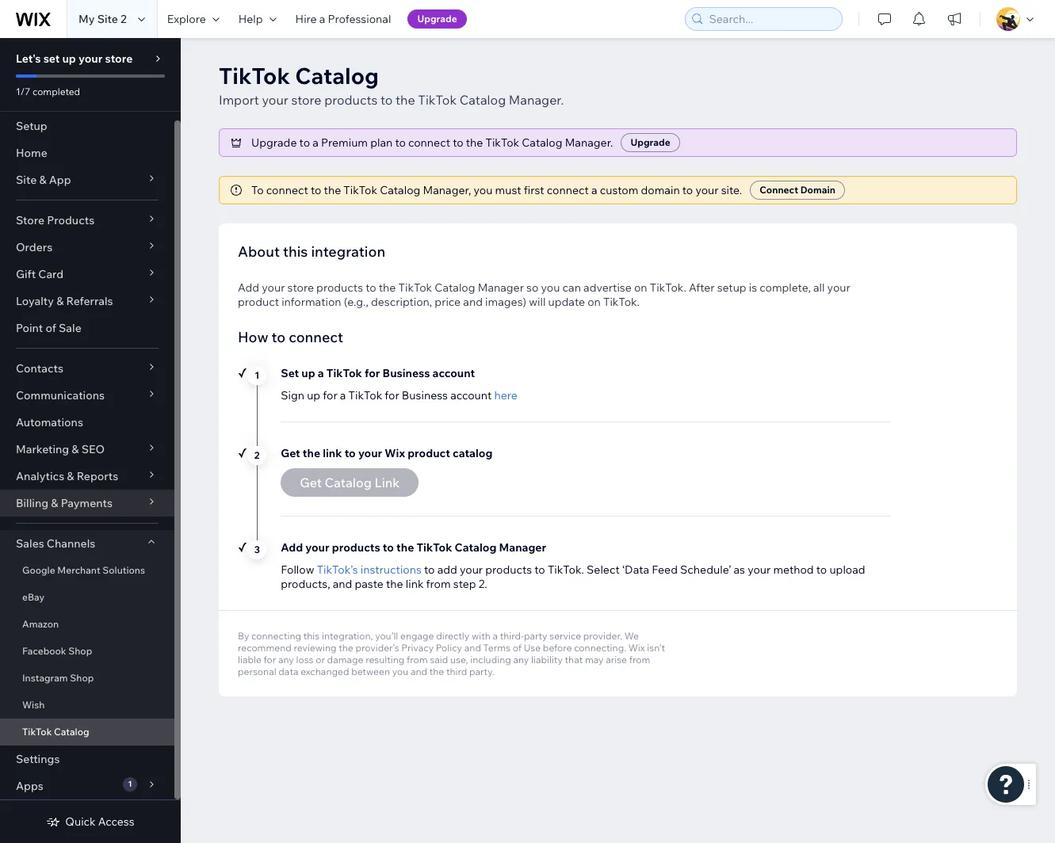 Task type: describe. For each thing, give the bounding box(es) containing it.
0 vertical spatial account
[[433, 366, 475, 381]]

the up instructions
[[397, 541, 414, 555]]

billing
[[16, 496, 48, 511]]

to right 2.
[[535, 563, 545, 577]]

for right sign
[[323, 389, 338, 403]]

of inside 'by connecting this integration, you'll engage directly with a third-party service provider. we recommend reviewing the provider's privacy policy and terms of use before connecting. wix isn't liable for any loss or damage resulting from said use, including any liability that may arise from personal data exchanged between you and the third party.'
[[513, 642, 522, 654]]

directly
[[436, 631, 470, 642]]

home link
[[0, 140, 174, 167]]

0 vertical spatial 2
[[121, 12, 127, 26]]

between
[[351, 666, 390, 678]]

to right how
[[272, 328, 286, 347]]

site inside site & app dropdown button
[[16, 173, 37, 187]]

how
[[238, 328, 268, 347]]

method
[[774, 563, 814, 577]]

catalog up upgrade to a premium plan to connect to the tiktok catalog manager.
[[460, 92, 506, 108]]

referrals
[[66, 294, 113, 309]]

you inside add your store products to the tiktok catalog manager so you can advertise on tiktok. after setup is complete, all your product information (e.g., description, price and images) will update on tiktok.
[[541, 281, 560, 295]]

settings
[[16, 753, 60, 767]]

add your products to the tiktok catalog manager
[[281, 541, 547, 555]]

store products button
[[0, 207, 174, 234]]

add your store products to the tiktok catalog manager so you can advertise on tiktok. after setup is complete, all your product information (e.g., description, price and images) will update on tiktok.
[[238, 281, 851, 309]]

after
[[689, 281, 715, 295]]

the left third
[[430, 666, 444, 678]]

your left the site.
[[696, 183, 719, 197]]

access
[[98, 815, 135, 830]]

recommend
[[238, 642, 292, 654]]

must
[[495, 183, 522, 197]]

tiktok right set
[[327, 366, 362, 381]]

& for billing
[[51, 496, 58, 511]]

shop for instagram shop
[[70, 673, 94, 684]]

to right plan
[[395, 136, 406, 150]]

wix inside 'by connecting this integration, you'll engage directly with a third-party service provider. we recommend reviewing the provider's privacy policy and terms of use before connecting. wix isn't liable for any loss or damage resulting from said use, including any liability that may arise from personal data exchanged between you and the third party.'
[[629, 642, 645, 654]]

tiktok up import in the top left of the page
[[219, 62, 290, 90]]

privacy
[[402, 642, 434, 654]]

'data
[[623, 563, 650, 577]]

for up get the link to your wix product catalog
[[385, 389, 400, 403]]

settings link
[[0, 746, 174, 773]]

tiktok down premium
[[344, 183, 378, 197]]

my site 2
[[79, 12, 127, 26]]

advertise
[[584, 281, 632, 295]]

connect right plan
[[408, 136, 450, 150]]

you inside 'by connecting this integration, you'll engage directly with a third-party service provider. we recommend reviewing the provider's privacy policy and terms of use before connecting. wix isn't liable for any loss or damage resulting from said use, including any liability that may arise from personal data exchanged between you and the third party.'
[[392, 666, 409, 678]]

1 horizontal spatial tiktok.
[[604, 295, 640, 309]]

sidebar element
[[0, 38, 181, 844]]

sale
[[59, 321, 82, 335]]

your down set up a tiktok for business account sign up for a tiktok for business account here at left
[[358, 447, 382, 461]]

google
[[22, 565, 55, 577]]

to inside add your store products to the tiktok catalog manager so you can advertise on tiktok. after setup is complete, all your product information (e.g., description, price and images) will update on tiktok.
[[366, 281, 376, 295]]

paste
[[355, 577, 384, 592]]

for inside 'by connecting this integration, you'll engage directly with a third-party service provider. we recommend reviewing the provider's privacy policy and terms of use before connecting. wix isn't liable for any loss or damage resulting from said use, including any liability that may arise from personal data exchanged between you and the third party.'
[[264, 654, 276, 666]]

site.
[[722, 183, 743, 197]]

your right add
[[460, 563, 483, 577]]

tiktok catalog import your store products to the tiktok catalog manager.
[[219, 62, 564, 108]]

damage
[[327, 654, 364, 666]]

from left said
[[407, 654, 428, 666]]

facebook
[[22, 646, 66, 658]]

store inside add your store products to the tiktok catalog manager so you can advertise on tiktok. after setup is complete, all your product information (e.g., description, price and images) will update on tiktok.
[[288, 281, 314, 295]]

by connecting this integration, you'll engage directly with a third-party service provider. we recommend reviewing the provider's privacy policy and terms of use before connecting. wix isn't liable for any loss or damage resulting from said use, including any liability that may arise from personal data exchanged between you and the third party.
[[238, 631, 665, 678]]

& for loyalty
[[56, 294, 64, 309]]

products inside tiktok catalog import your store products to the tiktok catalog manager.
[[324, 92, 378, 108]]

tiktok up add
[[417, 541, 452, 555]]

connect domain
[[760, 184, 836, 196]]

the inside to add your products to tiktok. select 'data feed schedule' as your method to upload products, and paste the link from step 2.
[[386, 577, 403, 592]]

including
[[470, 654, 511, 666]]

provider.
[[584, 631, 623, 642]]

terms
[[483, 642, 511, 654]]

tiktok. inside to add your products to tiktok. select 'data feed schedule' as your method to upload products, and paste the link from step 2.
[[548, 563, 584, 577]]

party
[[524, 631, 548, 642]]

connecting.
[[574, 642, 627, 654]]

setup
[[718, 281, 747, 295]]

manager. inside tiktok catalog import your store products to the tiktok catalog manager.
[[509, 92, 564, 108]]

hire a professional link
[[286, 0, 401, 38]]

catalog left manager,
[[380, 183, 421, 197]]

a left premium
[[313, 136, 319, 150]]

provider's
[[356, 642, 399, 654]]

0 vertical spatial upgrade button
[[408, 10, 467, 29]]

images)
[[485, 295, 527, 309]]

your right as
[[748, 563, 771, 577]]

hire a professional
[[296, 12, 391, 26]]

and inside add your store products to the tiktok catalog manager so you can advertise on tiktok. after setup is complete, all your product information (e.g., description, price and images) will update on tiktok.
[[463, 295, 483, 309]]

manager,
[[423, 183, 471, 197]]

domain
[[801, 184, 836, 196]]

loyalty & referrals
[[16, 294, 113, 309]]

1 inside sidebar element
[[128, 780, 132, 790]]

arise
[[606, 654, 627, 666]]

a inside hire a professional link
[[319, 12, 326, 26]]

your down the about
[[262, 281, 285, 295]]

price
[[435, 295, 461, 309]]

billing & payments
[[16, 496, 113, 511]]

how to connect
[[238, 328, 343, 347]]

and inside to add your products to tiktok. select 'data feed schedule' as your method to upload products, and paste the link from step 2.
[[333, 577, 352, 592]]

integration
[[311, 243, 386, 261]]

completed
[[32, 86, 80, 98]]

you'll
[[375, 631, 398, 642]]

select
[[587, 563, 620, 577]]

products up follow tiktok's instructions
[[332, 541, 380, 555]]

from inside to add your products to tiktok. select 'data feed schedule' as your method to upload products, and paste the link from step 2.
[[426, 577, 451, 592]]

0 horizontal spatial upgrade
[[251, 136, 297, 150]]

store for set
[[105, 52, 133, 66]]

get the link to your wix product catalog
[[281, 447, 493, 461]]

0 vertical spatial this
[[283, 243, 308, 261]]

loyalty
[[16, 294, 54, 309]]

the inside tiktok catalog import your store products to the tiktok catalog manager.
[[396, 92, 415, 108]]

setup link
[[0, 113, 174, 140]]

& for site
[[39, 173, 46, 187]]

set
[[281, 366, 299, 381]]

before
[[543, 642, 572, 654]]

as
[[734, 563, 746, 577]]

this inside 'by connecting this integration, you'll engage directly with a third-party service provider. we recommend reviewing the provider's privacy policy and terms of use before connecting. wix isn't liable for any loss or damage resulting from said use, including any liability that may arise from personal data exchanged between you and the third party.'
[[304, 631, 320, 642]]

instructions
[[361, 563, 422, 577]]

home
[[16, 146, 47, 160]]

the right get
[[303, 447, 320, 461]]

tiktok up get the link to your wix product catalog
[[349, 389, 382, 403]]

3
[[254, 544, 260, 556]]

1 horizontal spatial site
[[97, 12, 118, 26]]

to up manager,
[[453, 136, 464, 150]]

loyalty & referrals button
[[0, 288, 174, 315]]

catalog up first
[[522, 136, 563, 150]]

to left premium
[[299, 136, 310, 150]]

upload
[[830, 563, 866, 577]]

1 horizontal spatial manager.
[[565, 136, 613, 150]]

analytics
[[16, 470, 64, 484]]

0 vertical spatial business
[[383, 366, 430, 381]]

tiktok up upgrade to a premium plan to connect to the tiktok catalog manager.
[[418, 92, 457, 108]]

1 horizontal spatial upgrade button
[[621, 133, 680, 152]]

explore
[[167, 12, 206, 26]]

Search... field
[[705, 8, 838, 30]]

billing & payments button
[[0, 490, 174, 517]]

facebook shop link
[[0, 638, 174, 665]]

reports
[[77, 470, 118, 484]]

site & app
[[16, 173, 71, 187]]

marketing
[[16, 443, 69, 457]]

to right domain
[[683, 183, 693, 197]]

help button
[[229, 0, 286, 38]]

set
[[43, 52, 60, 66]]

1/7
[[16, 86, 30, 98]]

sales channels
[[16, 537, 95, 551]]

liability
[[531, 654, 563, 666]]

connecting
[[251, 631, 301, 642]]

1 vertical spatial manager
[[499, 541, 547, 555]]

of inside sidebar element
[[46, 321, 56, 335]]

1 any from the left
[[278, 654, 294, 666]]

catalog up add
[[455, 541, 497, 555]]

party.
[[470, 666, 495, 678]]

the down premium
[[324, 183, 341, 197]]

tiktok's
[[317, 563, 358, 577]]

connect down information
[[289, 328, 343, 347]]



Task type: vqa. For each thing, say whether or not it's contained in the screenshot.
the topmost Portfolio
no



Task type: locate. For each thing, give the bounding box(es) containing it.
1 vertical spatial business
[[402, 389, 448, 403]]

& for marketing
[[72, 443, 79, 457]]

third
[[446, 666, 467, 678]]

2 vertical spatial store
[[288, 281, 314, 295]]

can
[[563, 281, 581, 295]]

tiktok catalog link
[[0, 719, 174, 746]]

your up follow
[[306, 541, 330, 555]]

2 horizontal spatial upgrade
[[631, 136, 671, 148]]

products down integration
[[317, 281, 363, 295]]

0 horizontal spatial on
[[588, 295, 601, 309]]

0 horizontal spatial tiktok.
[[548, 563, 584, 577]]

connect right first
[[547, 183, 589, 197]]

plan
[[370, 136, 393, 150]]

to up instructions
[[383, 541, 394, 555]]

step
[[453, 577, 476, 592]]

the right or
[[339, 642, 354, 654]]

to down premium
[[311, 183, 322, 197]]

tiktok left price
[[399, 281, 432, 295]]

account down price
[[433, 366, 475, 381]]

product
[[238, 295, 279, 309], [408, 447, 450, 461]]

2 right my
[[121, 12, 127, 26]]

tiktok down wish
[[22, 727, 52, 738]]

a right set
[[318, 366, 324, 381]]

marketing & seo button
[[0, 436, 174, 463]]

a right hire on the top left of the page
[[319, 12, 326, 26]]

manager up to add your products to tiktok. select 'data feed schedule' as your method to upload products, and paste the link from step 2.
[[499, 541, 547, 555]]

to left add
[[424, 563, 435, 577]]

1 horizontal spatial upgrade
[[418, 13, 457, 25]]

1 horizontal spatial product
[[408, 447, 450, 461]]

so
[[527, 281, 539, 295]]

1 vertical spatial 1
[[128, 780, 132, 790]]

0 horizontal spatial manager.
[[509, 92, 564, 108]]

communications button
[[0, 382, 174, 409]]

the inside add your store products to the tiktok catalog manager so you can advertise on tiktok. after setup is complete, all your product information (e.g., description, price and images) will update on tiktok.
[[379, 281, 396, 295]]

1 horizontal spatial add
[[281, 541, 303, 555]]

third-
[[500, 631, 524, 642]]

& left reports
[[67, 470, 74, 484]]

product left catalog
[[408, 447, 450, 461]]

1 vertical spatial manager.
[[565, 136, 613, 150]]

1 vertical spatial shop
[[70, 673, 94, 684]]

any left loss
[[278, 654, 294, 666]]

0 vertical spatial you
[[474, 183, 493, 197]]

to right get
[[345, 447, 356, 461]]

orders button
[[0, 234, 174, 261]]

facebook shop
[[22, 646, 92, 658]]

0 horizontal spatial of
[[46, 321, 56, 335]]

integration,
[[322, 631, 373, 642]]

tiktok catalog
[[22, 727, 89, 738]]

google merchant solutions link
[[0, 558, 174, 585]]

1 horizontal spatial wix
[[629, 642, 645, 654]]

personal
[[238, 666, 277, 678]]

tiktok. left after
[[650, 281, 687, 295]]

a inside 'by connecting this integration, you'll engage directly with a third-party service provider. we recommend reviewing the provider's privacy policy and terms of use before connecting. wix isn't liable for any loss or damage resulting from said use, including any liability that may arise from personal data exchanged between you and the third party.'
[[493, 631, 498, 642]]

upgrade
[[418, 13, 457, 25], [251, 136, 297, 150], [631, 136, 671, 148]]

instagram shop link
[[0, 665, 174, 692]]

0 vertical spatial product
[[238, 295, 279, 309]]

store down about this integration
[[288, 281, 314, 295]]

1 vertical spatial you
[[541, 281, 560, 295]]

about
[[238, 243, 280, 261]]

0 horizontal spatial product
[[238, 295, 279, 309]]

catalog inside add your store products to the tiktok catalog manager so you can advertise on tiktok. after setup is complete, all your product information (e.g., description, price and images) will update on tiktok.
[[435, 281, 476, 295]]

wix left isn't
[[629, 642, 645, 654]]

0 vertical spatial wix
[[385, 447, 405, 461]]

seo
[[81, 443, 105, 457]]

quick
[[65, 815, 96, 830]]

1 vertical spatial up
[[302, 366, 315, 381]]

up inside sidebar element
[[62, 52, 76, 66]]

app
[[49, 173, 71, 187]]

site
[[97, 12, 118, 26], [16, 173, 37, 187]]

2 vertical spatial up
[[307, 389, 321, 403]]

to left upload
[[817, 563, 827, 577]]

the up upgrade to a premium plan to connect to the tiktok catalog manager.
[[396, 92, 415, 108]]

0 vertical spatial of
[[46, 321, 56, 335]]

1 vertical spatial add
[[281, 541, 303, 555]]

catalog down hire a professional link
[[295, 62, 379, 90]]

tiktok inside sidebar element
[[22, 727, 52, 738]]

first
[[524, 183, 545, 197]]

of left use
[[513, 642, 522, 654]]

your right the set
[[79, 52, 103, 66]]

orders
[[16, 240, 53, 255]]

1 horizontal spatial 2
[[254, 450, 260, 462]]

0 vertical spatial manager.
[[509, 92, 564, 108]]

business down "description," at left
[[383, 366, 430, 381]]

0 vertical spatial 1
[[255, 370, 260, 381]]

tiktok's instructions link
[[317, 563, 422, 577]]

catalog inside sidebar element
[[54, 727, 89, 738]]

link right get
[[323, 447, 342, 461]]

shop for facebook shop
[[68, 646, 92, 658]]

0 horizontal spatial 1
[[128, 780, 132, 790]]

1 horizontal spatial of
[[513, 642, 522, 654]]

products
[[47, 213, 95, 228]]

link inside to add your products to tiktok. select 'data feed schedule' as your method to upload products, and paste the link from step 2.
[[406, 577, 424, 592]]

the right paste
[[386, 577, 403, 592]]

resulting
[[366, 654, 405, 666]]

0 vertical spatial manager
[[478, 281, 524, 295]]

up right sign
[[307, 389, 321, 403]]

let's set up your store
[[16, 52, 133, 66]]

from
[[426, 577, 451, 592], [407, 654, 428, 666], [630, 654, 651, 666]]

shop down facebook shop link
[[70, 673, 94, 684]]

& for analytics
[[67, 470, 74, 484]]

& right loyalty
[[56, 294, 64, 309]]

(e.g.,
[[344, 295, 369, 309]]

up right the set
[[62, 52, 76, 66]]

upgrade button right professional
[[408, 10, 467, 29]]

0 vertical spatial store
[[105, 52, 133, 66]]

1 vertical spatial wix
[[629, 642, 645, 654]]

on
[[634, 281, 648, 295], [588, 295, 601, 309]]

link left add
[[406, 577, 424, 592]]

payments
[[61, 496, 113, 511]]

& right billing
[[51, 496, 58, 511]]

engage
[[401, 631, 434, 642]]

tiktok up 'to connect to the tiktok catalog manager, you must first connect a custom domain to your site.'
[[486, 136, 520, 150]]

marketing & seo
[[16, 443, 105, 457]]

data
[[279, 666, 299, 678]]

from left step at left
[[426, 577, 451, 592]]

1 vertical spatial 2
[[254, 450, 260, 462]]

you right so at top
[[541, 281, 560, 295]]

channels
[[47, 537, 95, 551]]

shop
[[68, 646, 92, 658], [70, 673, 94, 684]]

wish
[[22, 700, 45, 711]]

1 vertical spatial upgrade button
[[621, 133, 680, 152]]

your inside tiktok catalog import your store products to the tiktok catalog manager.
[[262, 92, 289, 108]]

0 horizontal spatial add
[[238, 281, 259, 295]]

merchant
[[57, 565, 100, 577]]

0 horizontal spatial wix
[[385, 447, 405, 461]]

to
[[381, 92, 393, 108], [299, 136, 310, 150], [395, 136, 406, 150], [453, 136, 464, 150], [311, 183, 322, 197], [683, 183, 693, 197], [366, 281, 376, 295], [272, 328, 286, 347], [345, 447, 356, 461], [383, 541, 394, 555], [424, 563, 435, 577], [535, 563, 545, 577], [817, 563, 827, 577]]

a right sign
[[340, 389, 346, 403]]

isn't
[[647, 642, 665, 654]]

connect right to at the left of page
[[266, 183, 308, 197]]

0 horizontal spatial 2
[[121, 12, 127, 26]]

products inside add your store products to the tiktok catalog manager so you can advertise on tiktok. after setup is complete, all your product information (e.g., description, price and images) will update on tiktok.
[[317, 281, 363, 295]]

up right set
[[302, 366, 315, 381]]

your right all
[[828, 281, 851, 295]]

0 horizontal spatial link
[[323, 447, 342, 461]]

0 vertical spatial site
[[97, 12, 118, 26]]

gift card
[[16, 267, 64, 282]]

the right (e.g.,
[[379, 281, 396, 295]]

about this integration
[[238, 243, 386, 261]]

to inside tiktok catalog import your store products to the tiktok catalog manager.
[[381, 92, 393, 108]]

1/7 completed
[[16, 86, 80, 98]]

automations
[[16, 416, 83, 430]]

0 vertical spatial shop
[[68, 646, 92, 658]]

your right import in the top left of the page
[[262, 92, 289, 108]]

products inside to add your products to tiktok. select 'data feed schedule' as your method to upload products, and paste the link from step 2.
[[486, 563, 532, 577]]

0 horizontal spatial any
[[278, 654, 294, 666]]

product up how
[[238, 295, 279, 309]]

store up premium
[[291, 92, 322, 108]]

connect domain button
[[750, 181, 845, 200]]

your inside sidebar element
[[79, 52, 103, 66]]

get
[[281, 447, 300, 461]]

tiktok inside add your store products to the tiktok catalog manager so you can advertise on tiktok. after setup is complete, all your product information (e.g., description, price and images) will update on tiktok.
[[399, 281, 432, 295]]

manager inside add your store products to the tiktok catalog manager so you can advertise on tiktok. after setup is complete, all your product information (e.g., description, price and images) will update on tiktok.
[[478, 281, 524, 295]]

service
[[550, 631, 581, 642]]

2 vertical spatial you
[[392, 666, 409, 678]]

upgrade up to at the left of page
[[251, 136, 297, 150]]

1 vertical spatial site
[[16, 173, 37, 187]]

0 horizontal spatial you
[[392, 666, 409, 678]]

0 horizontal spatial site
[[16, 173, 37, 187]]

add
[[238, 281, 259, 295], [281, 541, 303, 555]]

contacts
[[16, 362, 63, 376]]

to connect to the tiktok catalog manager, you must first connect a custom domain to your site.
[[251, 183, 743, 197]]

2 any from the left
[[514, 654, 529, 666]]

site & app button
[[0, 167, 174, 194]]

tiktok. left select
[[548, 563, 584, 577]]

& left app
[[39, 173, 46, 187]]

products up premium
[[324, 92, 378, 108]]

point of sale
[[16, 321, 82, 335]]

1 vertical spatial of
[[513, 642, 522, 654]]

catalog down wish link
[[54, 727, 89, 738]]

store inside tiktok catalog import your store products to the tiktok catalog manager.
[[291, 92, 322, 108]]

with
[[472, 631, 491, 642]]

ebay link
[[0, 585, 174, 612]]

1 vertical spatial account
[[451, 389, 492, 403]]

1 horizontal spatial any
[[514, 654, 529, 666]]

upgrade right professional
[[418, 13, 457, 25]]

2 horizontal spatial tiktok.
[[650, 281, 687, 295]]

site down home
[[16, 173, 37, 187]]

or
[[316, 654, 325, 666]]

0 vertical spatial link
[[323, 447, 342, 461]]

premium
[[321, 136, 368, 150]]

this up loss
[[304, 631, 320, 642]]

for down (e.g.,
[[365, 366, 380, 381]]

you left must
[[474, 183, 493, 197]]

0 horizontal spatial upgrade button
[[408, 10, 467, 29]]

help
[[239, 12, 263, 26]]

tiktok.
[[650, 281, 687, 295], [604, 295, 640, 309], [548, 563, 584, 577]]

reviewing
[[294, 642, 337, 654]]

use
[[524, 642, 541, 654]]

1 vertical spatial store
[[291, 92, 322, 108]]

1 horizontal spatial link
[[406, 577, 424, 592]]

store
[[16, 213, 44, 228]]

1 vertical spatial product
[[408, 447, 450, 461]]

0 vertical spatial add
[[238, 281, 259, 295]]

import
[[219, 92, 259, 108]]

1 vertical spatial link
[[406, 577, 424, 592]]

on right can
[[588, 295, 601, 309]]

the up 'to connect to the tiktok catalog manager, you must first connect a custom domain to your site.'
[[466, 136, 483, 150]]

product inside add your store products to the tiktok catalog manager so you can advertise on tiktok. after setup is complete, all your product information (e.g., description, price and images) will update on tiktok.
[[238, 295, 279, 309]]

to up plan
[[381, 92, 393, 108]]

this right the about
[[283, 243, 308, 261]]

1 up access
[[128, 780, 132, 790]]

a right with
[[493, 631, 498, 642]]

add for add your products to the tiktok catalog manager
[[281, 541, 303, 555]]

complete,
[[760, 281, 811, 295]]

on right "advertise"
[[634, 281, 648, 295]]

manager left so at top
[[478, 281, 524, 295]]

will
[[529, 295, 546, 309]]

any down third-
[[514, 654, 529, 666]]

upgrade to a premium plan to connect to the tiktok catalog manager.
[[251, 136, 613, 150]]

wix down set up a tiktok for business account sign up for a tiktok for business account here at left
[[385, 447, 405, 461]]

business up get the link to your wix product catalog
[[402, 389, 448, 403]]

we
[[625, 631, 639, 642]]

sales channels button
[[0, 531, 174, 558]]

instagram shop
[[22, 673, 94, 684]]

store for catalog
[[291, 92, 322, 108]]

store inside sidebar element
[[105, 52, 133, 66]]

up
[[62, 52, 76, 66], [302, 366, 315, 381], [307, 389, 321, 403]]

1 left set
[[255, 370, 260, 381]]

manager.
[[509, 92, 564, 108], [565, 136, 613, 150]]

quick access
[[65, 815, 135, 830]]

1 horizontal spatial on
[[634, 281, 648, 295]]

1 horizontal spatial you
[[474, 183, 493, 197]]

automations link
[[0, 409, 174, 436]]

here link
[[495, 389, 518, 403]]

may
[[585, 654, 604, 666]]

add inside add your store products to the tiktok catalog manager so you can advertise on tiktok. after setup is complete, all your product information (e.g., description, price and images) will update on tiktok.
[[238, 281, 259, 295]]

policy
[[436, 642, 462, 654]]

add down the about
[[238, 281, 259, 295]]

& left seo
[[72, 443, 79, 457]]

of left the sale
[[46, 321, 56, 335]]

2 horizontal spatial you
[[541, 281, 560, 295]]

shop down amazon link
[[68, 646, 92, 658]]

connect
[[408, 136, 450, 150], [266, 183, 308, 197], [547, 183, 589, 197], [289, 328, 343, 347]]

from right arise
[[630, 654, 651, 666]]

for right the liable
[[264, 654, 276, 666]]

1 horizontal spatial 1
[[255, 370, 260, 381]]

add
[[438, 563, 457, 577]]

add for add your store products to the tiktok catalog manager so you can advertise on tiktok. after setup is complete, all your product information (e.g., description, price and images) will update on tiktok.
[[238, 281, 259, 295]]

1 vertical spatial this
[[304, 631, 320, 642]]

tiktok. right can
[[604, 295, 640, 309]]

sales
[[16, 537, 44, 551]]

you down privacy
[[392, 666, 409, 678]]

0 vertical spatial up
[[62, 52, 76, 66]]

a left custom
[[592, 183, 598, 197]]



